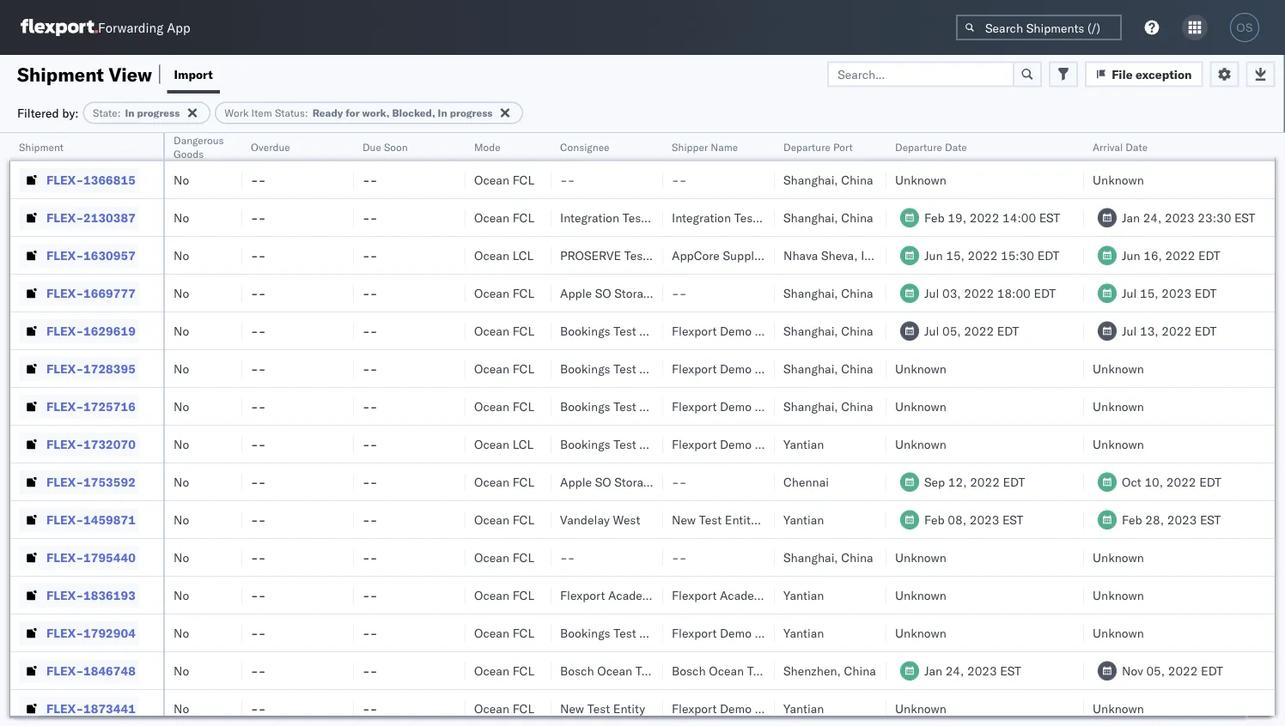 Task type: locate. For each thing, give the bounding box(es) containing it.
2022 right 03,
[[964, 286, 994, 301]]

24, for jan 24, 2023 23:30 est
[[1143, 210, 1162, 225]]

flex- down "flex-1629619" button
[[46, 361, 83, 376]]

sheva,
[[821, 248, 858, 263]]

yantian for flex-1732070
[[783, 437, 824, 452]]

0 horizontal spatial jun
[[924, 248, 943, 263]]

so
[[595, 286, 611, 301], [595, 475, 611, 490]]

flex- for 1836193
[[46, 588, 83, 603]]

resize handle column header
[[143, 133, 163, 727], [222, 133, 242, 727], [333, 133, 354, 727], [445, 133, 466, 727], [531, 133, 551, 727], [643, 133, 663, 727], [754, 133, 775, 727], [866, 133, 886, 727], [1063, 133, 1084, 727], [1261, 133, 1282, 727]]

apple for chennai
[[560, 475, 592, 490]]

0 horizontal spatial bosch ocean test
[[560, 664, 658, 679]]

resize handle column header for dangerous goods
[[222, 133, 242, 727]]

not
[[687, 286, 711, 301], [687, 475, 711, 490]]

2 ocean fcl from the top
[[474, 210, 534, 225]]

0 horizontal spatial progress
[[137, 107, 180, 119]]

flex- down the shipment button on the top left
[[46, 172, 83, 187]]

dangerous goods
[[174, 134, 224, 160]]

15, down 19,
[[946, 248, 965, 263]]

1 horizontal spatial departure
[[895, 140, 942, 153]]

2 apple so storage (do not use) from the top
[[560, 475, 745, 490]]

jul up jul 13, 2022 edt
[[1122, 286, 1137, 301]]

bosch ocean test
[[560, 664, 658, 679], [672, 664, 770, 679]]

flex- inside "flex-1836193" button
[[46, 588, 83, 603]]

flex- down flex-1846748 button
[[46, 701, 83, 716]]

13 flex- from the top
[[46, 626, 83, 641]]

1 co. from the top
[[800, 323, 817, 338]]

flex- inside the flex-1725716 button
[[46, 399, 83, 414]]

shipment
[[17, 62, 104, 86], [19, 140, 64, 153]]

feb
[[924, 210, 945, 225], [924, 512, 945, 527], [1122, 512, 1142, 527]]

flexport academy (us) inc.
[[560, 588, 716, 603]]

Search Shipments (/) text field
[[956, 15, 1122, 40]]

flex- inside flex-1753592 button
[[46, 475, 83, 490]]

2 shanghai, from the top
[[783, 210, 838, 225]]

edt up feb 28, 2023 est
[[1199, 475, 1221, 490]]

1 apple so storage (do not use) from the top
[[560, 286, 745, 301]]

5 resize handle column header from the left
[[531, 133, 551, 727]]

china for flex-1795440
[[841, 550, 873, 565]]

flex- inside flex-1732070 button
[[46, 437, 83, 452]]

flex-1728395 button
[[19, 357, 139, 381]]

1 horizontal spatial progress
[[450, 107, 493, 119]]

flex-1792904 button
[[19, 621, 139, 646]]

1 vertical spatial storage
[[614, 475, 656, 490]]

file exception button
[[1085, 61, 1203, 87], [1085, 61, 1203, 87]]

2022 right 16,
[[1165, 248, 1195, 263]]

yantian for flex-1873441
[[783, 701, 824, 716]]

1 horizontal spatial bosch ocean test
[[672, 664, 770, 679]]

edt down 23:30 on the right of the page
[[1198, 248, 1220, 263]]

flex-1792904
[[46, 626, 136, 641]]

1 vertical spatial use)
[[714, 475, 745, 490]]

10 resize handle column header from the left
[[1261, 133, 1282, 727]]

8 fcl from the top
[[512, 512, 534, 527]]

1 shanghai, from the top
[[783, 172, 838, 187]]

flexport for 1836193
[[672, 588, 717, 603]]

jul 05, 2022 edt
[[924, 323, 1019, 338]]

overdue
[[251, 140, 290, 153]]

1 departure from the left
[[783, 140, 830, 153]]

0 vertical spatial new
[[672, 512, 696, 527]]

1 apple from the top
[[560, 286, 592, 301]]

0 horizontal spatial :
[[117, 107, 121, 119]]

progress down view
[[137, 107, 180, 119]]

1 vertical spatial shipment
[[19, 140, 64, 153]]

shanghai, china for flex-2130387
[[783, 210, 873, 225]]

0 vertical spatial storage
[[614, 286, 656, 301]]

china for flex-1629619
[[841, 323, 873, 338]]

feb left 08,
[[924, 512, 945, 527]]

ocean fcl for flex-1795440
[[474, 550, 534, 565]]

fcl for flex-1629619
[[512, 323, 534, 338]]

1 bookings test consignee from the top
[[560, 323, 697, 338]]

departure
[[783, 140, 830, 153], [895, 140, 942, 153]]

in right state
[[125, 107, 134, 119]]

fcl for flex-1795440
[[512, 550, 534, 565]]

forwarding app link
[[21, 19, 190, 36]]

edt down jul 15, 2023 edt
[[1195, 323, 1217, 338]]

ltd.
[[805, 588, 826, 603]]

0 horizontal spatial new
[[560, 701, 584, 716]]

0 horizontal spatial 05,
[[942, 323, 961, 338]]

flex- inside flex-1795440 button
[[46, 550, 83, 565]]

flex- down flex-1728395 button
[[46, 399, 83, 414]]

jul left 03,
[[924, 286, 939, 301]]

shanghai, china for flex-1669777
[[783, 286, 873, 301]]

name
[[711, 140, 738, 153]]

5 bookings from the top
[[560, 626, 610, 641]]

flex- inside "flex-1459871" button
[[46, 512, 83, 527]]

in right the blocked,
[[438, 107, 447, 119]]

2022 down jul 03, 2022 18:00 edt
[[964, 323, 994, 338]]

5 no from the top
[[174, 323, 189, 338]]

flex- for 1728395
[[46, 361, 83, 376]]

6 shanghai, from the top
[[783, 399, 838, 414]]

1 horizontal spatial new
[[672, 512, 696, 527]]

edt for nov 05, 2022 edt
[[1201, 664, 1223, 679]]

jul
[[924, 286, 939, 301], [1122, 286, 1137, 301], [924, 323, 939, 338], [1122, 323, 1137, 338]]

8 ocean fcl from the top
[[474, 512, 534, 527]]

edt right 15:30
[[1037, 248, 1059, 263]]

sep 12, 2022 edt
[[924, 475, 1025, 490]]

2 storage from the top
[[614, 475, 656, 490]]

shanghai, china for flex-1366815
[[783, 172, 873, 187]]

: left the ready
[[305, 107, 308, 119]]

2022 right nov
[[1168, 664, 1198, 679]]

storage up 'west'
[[614, 475, 656, 490]]

: down view
[[117, 107, 121, 119]]

flexport for 1792904
[[672, 626, 717, 641]]

2023 for feb 08, 2023 est
[[970, 512, 999, 527]]

flex- inside the flex-2130387 button
[[46, 210, 83, 225]]

shipment for shipment
[[19, 140, 64, 153]]

1 horizontal spatial date
[[1126, 140, 1148, 153]]

2 co. from the top
[[800, 361, 817, 376]]

15 no from the top
[[174, 701, 189, 716]]

2 shanghai, china from the top
[[783, 210, 873, 225]]

2 academy from the left
[[720, 588, 770, 603]]

2 flexport demo shipper co. from the top
[[672, 361, 817, 376]]

1 horizontal spatial bosch
[[672, 664, 706, 679]]

12 no from the top
[[174, 588, 189, 603]]

9 resize handle column header from the left
[[1063, 133, 1084, 727]]

yantian for flex-1459871
[[783, 512, 824, 527]]

5 ocean fcl from the top
[[474, 361, 534, 376]]

0 horizontal spatial entity
[[613, 701, 645, 716]]

1 horizontal spatial 05,
[[1146, 664, 1165, 679]]

0 vertical spatial entity
[[725, 512, 757, 527]]

3 yantian from the top
[[783, 588, 824, 603]]

departure down search... text field
[[895, 140, 942, 153]]

:
[[117, 107, 121, 119], [305, 107, 308, 119]]

file
[[1112, 67, 1133, 82]]

5 flexport demo shipper co. from the top
[[672, 626, 817, 641]]

2022 for oct 10, 2022 edt
[[1166, 475, 1196, 490]]

shanghai, for flex-1725716
[[783, 399, 838, 414]]

apple up 'vandelay'
[[560, 475, 592, 490]]

2023
[[1165, 210, 1195, 225], [1162, 286, 1191, 301], [970, 512, 999, 527], [1167, 512, 1197, 527], [967, 664, 997, 679]]

jul left 13,
[[1122, 323, 1137, 338]]

0 vertical spatial apple
[[560, 286, 592, 301]]

flex- down flex-1795440 button
[[46, 588, 83, 603]]

2022 right the 10,
[[1166, 475, 1196, 490]]

consignee for flex-1732070
[[639, 437, 697, 452]]

shanghai, china for flex-1795440
[[783, 550, 873, 565]]

edt right nov
[[1201, 664, 1223, 679]]

15,
[[946, 248, 965, 263], [1140, 286, 1158, 301]]

dangerous
[[174, 134, 224, 146]]

oct
[[1122, 475, 1141, 490]]

jun up 03,
[[924, 248, 943, 263]]

bosch ocean test down inc.
[[672, 664, 770, 679]]

0 vertical spatial (do
[[659, 286, 684, 301]]

use) down appcore supply ltd
[[714, 286, 745, 301]]

5 demo from the top
[[720, 626, 752, 641]]

jun
[[924, 248, 943, 263], [1122, 248, 1140, 263]]

flex-
[[46, 172, 83, 187], [46, 210, 83, 225], [46, 248, 83, 263], [46, 286, 83, 301], [46, 323, 83, 338], [46, 361, 83, 376], [46, 399, 83, 414], [46, 437, 83, 452], [46, 475, 83, 490], [46, 512, 83, 527], [46, 550, 83, 565], [46, 588, 83, 603], [46, 626, 83, 641], [46, 664, 83, 679], [46, 701, 83, 716]]

2 ocean lcl from the top
[[474, 437, 534, 452]]

nov 05, 2022 edt
[[1122, 664, 1223, 679]]

co.
[[800, 323, 817, 338], [800, 361, 817, 376], [800, 399, 817, 414], [800, 437, 817, 452], [800, 626, 817, 641], [800, 701, 817, 716]]

date inside departure date button
[[945, 140, 967, 153]]

1 (do from the top
[[659, 286, 684, 301]]

jan 24, 2023 23:30 est
[[1122, 210, 1255, 225]]

6 co. from the top
[[800, 701, 817, 716]]

date inside the arrival date button
[[1126, 140, 1148, 153]]

supply
[[723, 248, 760, 263]]

flexport demo shipper co. for 1725716
[[672, 399, 817, 414]]

05, right nov
[[1146, 664, 1165, 679]]

2023 for feb 28, 2023 est
[[1167, 512, 1197, 527]]

2022 for nov 05, 2022 edt
[[1168, 664, 1198, 679]]

4 flex- from the top
[[46, 286, 83, 301]]

2 so from the top
[[595, 475, 611, 490]]

05, down 03,
[[942, 323, 961, 338]]

shipment down filtered
[[19, 140, 64, 153]]

15:30
[[1001, 248, 1034, 263]]

1 vertical spatial ocean lcl
[[474, 437, 534, 452]]

flex- down flex-1630957 "button"
[[46, 286, 83, 301]]

5 fcl from the top
[[512, 361, 534, 376]]

1 vertical spatial not
[[687, 475, 711, 490]]

ocean for 1753592
[[474, 475, 509, 490]]

0 vertical spatial 15,
[[946, 248, 965, 263]]

1 jun from the left
[[924, 248, 943, 263]]

fcl for flex-1669777
[[512, 286, 534, 301]]

12 fcl from the top
[[512, 664, 534, 679]]

9 flex- from the top
[[46, 475, 83, 490]]

0 horizontal spatial in
[[125, 107, 134, 119]]

demo for 1728395
[[720, 361, 752, 376]]

1 horizontal spatial academy
[[720, 588, 770, 603]]

flex- for 1732070
[[46, 437, 83, 452]]

2 use) from the top
[[714, 475, 745, 490]]

2 no from the top
[[174, 210, 189, 225]]

academy left the (us) on the right bottom of page
[[608, 588, 658, 603]]

2 demo from the top
[[720, 361, 752, 376]]

1 horizontal spatial jan
[[1122, 210, 1140, 225]]

use) up new test entity 2
[[714, 475, 745, 490]]

10 ocean fcl from the top
[[474, 588, 534, 603]]

0 vertical spatial jan
[[1122, 210, 1140, 225]]

10 flex- from the top
[[46, 512, 83, 527]]

0 vertical spatial not
[[687, 286, 711, 301]]

2 (do from the top
[[659, 475, 684, 490]]

demo for 1792904
[[720, 626, 752, 641]]

ocean fcl for flex-1728395
[[474, 361, 534, 376]]

flex- down "flex-1836193" button
[[46, 626, 83, 641]]

flex- inside flex-1792904 button
[[46, 626, 83, 641]]

8 resize handle column header from the left
[[866, 133, 886, 727]]

0 vertical spatial use)
[[714, 286, 745, 301]]

ocean fcl for flex-1792904
[[474, 626, 534, 641]]

7 shanghai, china from the top
[[783, 550, 873, 565]]

not up new test entity 2
[[687, 475, 711, 490]]

item
[[251, 107, 272, 119]]

new for new test entity
[[560, 701, 584, 716]]

1 demo from the top
[[720, 323, 752, 338]]

1 bookings from the top
[[560, 323, 610, 338]]

2 fcl from the top
[[512, 210, 534, 225]]

departure inside button
[[783, 140, 830, 153]]

ocean for 1792904
[[474, 626, 509, 641]]

7 flex- from the top
[[46, 399, 83, 414]]

1 fcl from the top
[[512, 172, 534, 187]]

13 fcl from the top
[[512, 701, 534, 716]]

feb left 19,
[[924, 210, 945, 225]]

storage down "proserve test account"
[[614, 286, 656, 301]]

3 shanghai, from the top
[[783, 286, 838, 301]]

flex- down "flex-1459871" button
[[46, 550, 83, 565]]

ocean for 1728395
[[474, 361, 509, 376]]

03,
[[942, 286, 961, 301]]

1 lcl from the top
[[512, 248, 534, 263]]

0 horizontal spatial bosch
[[560, 664, 594, 679]]

15 flex- from the top
[[46, 701, 83, 716]]

forwarding app
[[98, 19, 190, 36]]

flexport demo shipper co. for 1792904
[[672, 626, 817, 641]]

ocean lcl
[[474, 248, 534, 263], [474, 437, 534, 452]]

1 horizontal spatial in
[[438, 107, 447, 119]]

appcore
[[672, 248, 720, 263]]

1 horizontal spatial 15,
[[1140, 286, 1158, 301]]

flex- down flex-1732070 button
[[46, 475, 83, 490]]

1 no from the top
[[174, 172, 189, 187]]

lcl
[[512, 248, 534, 263], [512, 437, 534, 452]]

edt down jun 16, 2022 edt
[[1195, 286, 1217, 301]]

academy right inc.
[[720, 588, 770, 603]]

india
[[861, 248, 888, 263]]

1 vertical spatial apple so storage (do not use)
[[560, 475, 745, 490]]

flex- inside flex-1630957 "button"
[[46, 248, 83, 263]]

progress up "mode"
[[450, 107, 493, 119]]

1 vertical spatial 05,
[[1146, 664, 1165, 679]]

use) for shanghai, china
[[714, 286, 745, 301]]

jul 15, 2023 edt
[[1122, 286, 1217, 301]]

edt up "feb 08, 2023 est"
[[1003, 475, 1025, 490]]

apple down proserve
[[560, 286, 592, 301]]

flex- inside flex-1846748 button
[[46, 664, 83, 679]]

jul down jul 03, 2022 18:00 edt
[[924, 323, 939, 338]]

0 vertical spatial shipment
[[17, 62, 104, 86]]

so up "vandelay west"
[[595, 475, 611, 490]]

apple so storage (do not use) down the account
[[560, 286, 745, 301]]

flex- inside flex-1873441 button
[[46, 701, 83, 716]]

inc.
[[695, 588, 716, 603]]

1 resize handle column header from the left
[[143, 133, 163, 727]]

0 horizontal spatial date
[[945, 140, 967, 153]]

1 vertical spatial new
[[560, 701, 584, 716]]

0 horizontal spatial departure
[[783, 140, 830, 153]]

2022 right 13,
[[1162, 323, 1191, 338]]

3 no from the top
[[174, 248, 189, 263]]

-
[[251, 172, 258, 187], [258, 172, 266, 187], [362, 172, 370, 187], [370, 172, 377, 187], [560, 172, 568, 187], [568, 172, 575, 187], [672, 172, 679, 187], [679, 172, 687, 187], [251, 210, 258, 225], [258, 210, 266, 225], [362, 210, 370, 225], [370, 210, 377, 225], [251, 248, 258, 263], [258, 248, 266, 263], [362, 248, 370, 263], [370, 248, 377, 263], [251, 286, 258, 301], [258, 286, 266, 301], [362, 286, 370, 301], [370, 286, 377, 301], [672, 286, 679, 301], [679, 286, 687, 301], [251, 323, 258, 338], [258, 323, 266, 338], [362, 323, 370, 338], [370, 323, 377, 338], [251, 361, 258, 376], [258, 361, 266, 376], [362, 361, 370, 376], [370, 361, 377, 376], [251, 399, 258, 414], [258, 399, 266, 414], [362, 399, 370, 414], [370, 399, 377, 414], [251, 437, 258, 452], [258, 437, 266, 452], [362, 437, 370, 452], [370, 437, 377, 452], [251, 475, 258, 490], [258, 475, 266, 490], [362, 475, 370, 490], [370, 475, 377, 490], [672, 475, 679, 490], [679, 475, 687, 490], [251, 512, 258, 527], [258, 512, 266, 527], [362, 512, 370, 527], [370, 512, 377, 527], [251, 550, 258, 565], [258, 550, 266, 565], [362, 550, 370, 565], [370, 550, 377, 565], [560, 550, 568, 565], [568, 550, 575, 565], [672, 550, 679, 565], [679, 550, 687, 565], [251, 588, 258, 603], [258, 588, 266, 603], [362, 588, 370, 603], [370, 588, 377, 603], [251, 626, 258, 641], [258, 626, 266, 641], [362, 626, 370, 641], [370, 626, 377, 641], [251, 664, 258, 679], [258, 664, 266, 679], [362, 664, 370, 679], [370, 664, 377, 679], [251, 701, 258, 716], [258, 701, 266, 716], [362, 701, 370, 716], [370, 701, 377, 716]]

12 flex- from the top
[[46, 588, 83, 603]]

bookings for flex-1725716
[[560, 399, 610, 414]]

unknown
[[895, 172, 946, 187], [1093, 172, 1144, 187], [895, 361, 946, 376], [1093, 361, 1144, 376], [895, 399, 946, 414], [1093, 399, 1144, 414], [895, 437, 946, 452], [1093, 437, 1144, 452], [895, 550, 946, 565], [1093, 550, 1144, 565], [895, 588, 946, 603], [1093, 588, 1144, 603], [895, 626, 946, 641], [1093, 626, 1144, 641], [895, 701, 946, 716], [1093, 701, 1144, 716]]

1 horizontal spatial :
[[305, 107, 308, 119]]

(do up new test entity 2
[[659, 475, 684, 490]]

1753592
[[83, 475, 136, 490]]

4 co. from the top
[[800, 437, 817, 452]]

2023 for jul 15, 2023 edt
[[1162, 286, 1191, 301]]

bookings test consignee for flex-1728395
[[560, 361, 697, 376]]

6 no from the top
[[174, 361, 189, 376]]

flex-1669777 button
[[19, 281, 139, 305]]

0 vertical spatial so
[[595, 286, 611, 301]]

2022 left 15:30
[[968, 248, 998, 263]]

1 horizontal spatial entity
[[725, 512, 757, 527]]

flex- inside flex-1728395 button
[[46, 361, 83, 376]]

3 co. from the top
[[800, 399, 817, 414]]

jan
[[1122, 210, 1140, 225], [924, 664, 942, 679]]

shenzhen, china
[[783, 664, 876, 679]]

est for feb 28, 2023 est
[[1200, 512, 1221, 527]]

consignee for flex-1792904
[[639, 626, 697, 641]]

3 bookings from the top
[[560, 399, 610, 414]]

ocean fcl for flex-1366815
[[474, 172, 534, 187]]

14 flex- from the top
[[46, 664, 83, 679]]

new test entity
[[560, 701, 645, 716]]

2130387
[[83, 210, 136, 225]]

0 horizontal spatial academy
[[608, 588, 658, 603]]

bookings for flex-1732070
[[560, 437, 610, 452]]

bookings test consignee for flex-1732070
[[560, 437, 697, 452]]

soon
[[384, 140, 408, 153]]

progress
[[137, 107, 180, 119], [450, 107, 493, 119]]

2022 for jul 05, 2022 edt
[[964, 323, 994, 338]]

2022 for jul 13, 2022 edt
[[1162, 323, 1191, 338]]

1 date from the left
[[945, 140, 967, 153]]

15, up 13,
[[1140, 286, 1158, 301]]

sep
[[924, 475, 945, 490]]

15, for jun
[[946, 248, 965, 263]]

9 fcl from the top
[[512, 550, 534, 565]]

bosch up new test entity
[[560, 664, 594, 679]]

flexport demo shipper co. for 1728395
[[672, 361, 817, 376]]

08,
[[948, 512, 966, 527]]

6 flex- from the top
[[46, 361, 83, 376]]

28,
[[1145, 512, 1164, 527]]

2 in from the left
[[438, 107, 447, 119]]

storage for shanghai, china
[[614, 286, 656, 301]]

shipment up by:
[[17, 62, 104, 86]]

1836193
[[83, 588, 136, 603]]

app
[[167, 19, 190, 36]]

0 vertical spatial 05,
[[942, 323, 961, 338]]

7 fcl from the top
[[512, 475, 534, 490]]

1 ocean lcl from the top
[[474, 248, 534, 263]]

flex- down the flex-1725716 button
[[46, 437, 83, 452]]

flex-1873441 button
[[19, 697, 139, 721]]

1 vertical spatial (do
[[659, 475, 684, 490]]

0 vertical spatial apple so storage (do not use)
[[560, 286, 745, 301]]

no for flex-1366815
[[174, 172, 189, 187]]

1 horizontal spatial jun
[[1122, 248, 1140, 263]]

est for feb 08, 2023 est
[[1002, 512, 1023, 527]]

4 flexport demo shipper co. from the top
[[672, 437, 817, 452]]

no for flex-1836193
[[174, 588, 189, 603]]

flexport academy (sz) ltd.
[[672, 588, 826, 603]]

(do down the account
[[659, 286, 684, 301]]

9 ocean fcl from the top
[[474, 550, 534, 565]]

0 vertical spatial 24,
[[1143, 210, 1162, 225]]

8 no from the top
[[174, 437, 189, 452]]

1 horizontal spatial 24,
[[1143, 210, 1162, 225]]

2 yantian from the top
[[783, 512, 824, 527]]

5 flex- from the top
[[46, 323, 83, 338]]

so for chennai
[[595, 475, 611, 490]]

departure left port
[[783, 140, 830, 153]]

edt for jul 15, 2023 edt
[[1195, 286, 1217, 301]]

3 flex- from the top
[[46, 248, 83, 263]]

work
[[224, 107, 249, 119]]

2022 right 19,
[[970, 210, 999, 225]]

11 flex- from the top
[[46, 550, 83, 565]]

flex- inside flex-1366815 button
[[46, 172, 83, 187]]

15, for jul
[[1140, 286, 1158, 301]]

flex- down flex-1669777 button
[[46, 323, 83, 338]]

demo
[[720, 323, 752, 338], [720, 361, 752, 376], [720, 399, 752, 414], [720, 437, 752, 452], [720, 626, 752, 641], [720, 701, 752, 716]]

4 resize handle column header from the left
[[445, 133, 466, 727]]

1 vertical spatial jan
[[924, 664, 942, 679]]

shanghai, for flex-1669777
[[783, 286, 838, 301]]

1 vertical spatial apple
[[560, 475, 592, 490]]

flex- down flex-1753592 button
[[46, 512, 83, 527]]

apple so storage (do not use)
[[560, 286, 745, 301], [560, 475, 745, 490]]

co. for 1732070
[[800, 437, 817, 452]]

date right arrival
[[1126, 140, 1148, 153]]

bosch ocean test up new test entity
[[560, 664, 658, 679]]

flex- down flex-1366815 button
[[46, 210, 83, 225]]

resize handle column header for departure date
[[1063, 133, 1084, 727]]

proserve test account
[[560, 248, 695, 263]]

11 ocean fcl from the top
[[474, 626, 534, 641]]

no for flex-1846748
[[174, 664, 189, 679]]

flex-1732070 button
[[19, 432, 139, 457]]

1 flex- from the top
[[46, 172, 83, 187]]

5 co. from the top
[[800, 626, 817, 641]]

flex- down the flex-2130387 button
[[46, 248, 83, 263]]

flex-1836193 button
[[19, 584, 139, 608]]

12 ocean fcl from the top
[[474, 664, 534, 679]]

flex-1846748
[[46, 664, 136, 679]]

not down appcore
[[687, 286, 711, 301]]

0 vertical spatial ocean lcl
[[474, 248, 534, 263]]

ocean fcl for flex-2130387
[[474, 210, 534, 225]]

departure inside button
[[895, 140, 942, 153]]

edt for jul 13, 2022 edt
[[1195, 323, 1217, 338]]

1 vertical spatial 24,
[[945, 664, 964, 679]]

test
[[624, 248, 647, 263], [613, 323, 636, 338], [613, 361, 636, 376], [613, 399, 636, 414], [613, 437, 636, 452], [699, 512, 722, 527], [613, 626, 636, 641], [635, 664, 658, 679], [747, 664, 770, 679], [587, 701, 610, 716]]

flexport for 1732070
[[672, 437, 717, 452]]

2 jun from the left
[[1122, 248, 1140, 263]]

05,
[[942, 323, 961, 338], [1146, 664, 1165, 679]]

jun 16, 2022 edt
[[1122, 248, 1220, 263]]

14:00
[[1002, 210, 1036, 225]]

1 vertical spatial entity
[[613, 701, 645, 716]]

flex- for 1366815
[[46, 172, 83, 187]]

1 vertical spatial 15,
[[1140, 286, 1158, 301]]

ocean fcl for flex-1873441
[[474, 701, 534, 716]]

3 bookings test consignee from the top
[[560, 399, 697, 414]]

chennai
[[783, 475, 829, 490]]

bosch down the (us) on the right bottom of page
[[672, 664, 706, 679]]

arrival date
[[1093, 140, 1148, 153]]

1 flexport demo shipper co. from the top
[[672, 323, 817, 338]]

9 no from the top
[[174, 475, 189, 490]]

13 ocean fcl from the top
[[474, 701, 534, 716]]

1 vertical spatial so
[[595, 475, 611, 490]]

flex- inside "flex-1629619" button
[[46, 323, 83, 338]]

0 horizontal spatial 15,
[[946, 248, 965, 263]]

1 vertical spatial lcl
[[512, 437, 534, 452]]

edt down 18:00
[[997, 323, 1019, 338]]

date up 19,
[[945, 140, 967, 153]]

2022 right 12,
[[970, 475, 1000, 490]]

3 flexport demo shipper co. from the top
[[672, 399, 817, 414]]

1 academy from the left
[[608, 588, 658, 603]]

0 horizontal spatial jan
[[924, 664, 942, 679]]

feb left '28,'
[[1122, 512, 1142, 527]]

filtered
[[17, 105, 59, 120]]

4 ocean fcl from the top
[[474, 323, 534, 338]]

1366815
[[83, 172, 136, 187]]

2 lcl from the top
[[512, 437, 534, 452]]

ocean for 1459871
[[474, 512, 509, 527]]

0 vertical spatial lcl
[[512, 248, 534, 263]]

lcl for bookings
[[512, 437, 534, 452]]

1728395
[[83, 361, 136, 376]]

flex- down flex-1792904 button
[[46, 664, 83, 679]]

3 shanghai, china from the top
[[783, 286, 873, 301]]

jun left 16,
[[1122, 248, 1140, 263]]

import button
[[167, 55, 220, 94]]

0 horizontal spatial 24,
[[945, 664, 964, 679]]

2 resize handle column header from the left
[[222, 133, 242, 727]]

flexport demo shipper co. for 1873441
[[672, 701, 817, 716]]

apple so storage (do not use) up 'west'
[[560, 475, 745, 490]]

so down proserve
[[595, 286, 611, 301]]

flex- inside flex-1669777 button
[[46, 286, 83, 301]]

ocean for 1732070
[[474, 437, 509, 452]]

state : in progress
[[93, 107, 180, 119]]

6 demo from the top
[[720, 701, 752, 716]]

no for flex-1792904
[[174, 626, 189, 641]]

shipment inside button
[[19, 140, 64, 153]]



Task type: describe. For each thing, give the bounding box(es) containing it.
flex-1669777
[[46, 286, 136, 301]]

18:00
[[997, 286, 1031, 301]]

nhava sheva, india
[[783, 248, 888, 263]]

flex-1753592
[[46, 475, 136, 490]]

test for flex-1725716
[[613, 399, 636, 414]]

flex-2130387 button
[[19, 206, 139, 230]]

test for flex-1630957
[[624, 248, 647, 263]]

flex-1732070
[[46, 437, 136, 452]]

flex-1795440 button
[[19, 546, 139, 570]]

19,
[[948, 210, 966, 225]]

flex-1366815 button
[[19, 168, 139, 192]]

entity for new test entity 2
[[725, 512, 757, 527]]

flexport for 1629619
[[672, 323, 717, 338]]

2 progress from the left
[[450, 107, 493, 119]]

for
[[345, 107, 360, 119]]

departure port
[[783, 140, 853, 153]]

bookings test consignee for flex-1725716
[[560, 399, 697, 414]]

flex-1629619
[[46, 323, 136, 338]]

feb 19, 2022 14:00 est
[[924, 210, 1060, 225]]

ocean for 1629619
[[474, 323, 509, 338]]

ready
[[312, 107, 343, 119]]

flex-1630957 button
[[19, 244, 139, 268]]

appcore supply ltd
[[672, 248, 781, 263]]

flex-1366815
[[46, 172, 136, 187]]

flex-1728395
[[46, 361, 136, 376]]

no for flex-1732070
[[174, 437, 189, 452]]

23:30
[[1198, 210, 1231, 225]]

1 progress from the left
[[137, 107, 180, 119]]

by:
[[62, 105, 79, 120]]

shipment view
[[17, 62, 152, 86]]

1 in from the left
[[125, 107, 134, 119]]

yantian for flex-1836193
[[783, 588, 824, 603]]

ltd
[[763, 248, 781, 263]]

no for flex-2130387
[[174, 210, 189, 225]]

(do for shanghai, china
[[659, 286, 684, 301]]

flex- for 1846748
[[46, 664, 83, 679]]

flexport for 1873441
[[672, 701, 717, 716]]

flexport demo shipper co. for 1732070
[[672, 437, 817, 452]]

new test entity 2
[[672, 512, 767, 527]]

demo for 1732070
[[720, 437, 752, 452]]

fcl for flex-1792904
[[512, 626, 534, 641]]

port
[[833, 140, 853, 153]]

1 bosch from the left
[[560, 664, 594, 679]]

shanghai, china for flex-1725716
[[783, 399, 873, 414]]

nov
[[1122, 664, 1143, 679]]

account
[[650, 248, 695, 263]]

2
[[760, 512, 767, 527]]

shipper for flex-1873441
[[755, 701, 797, 716]]

jul 03, 2022 18:00 edt
[[924, 286, 1056, 301]]

2023 for jan 24, 2023 est
[[967, 664, 997, 679]]

2 : from the left
[[305, 107, 308, 119]]

due
[[362, 140, 381, 153]]

flex-1725716 button
[[19, 395, 139, 419]]

mode
[[474, 140, 501, 153]]

china for flex-2130387
[[841, 210, 873, 225]]

feb 08, 2023 est
[[924, 512, 1023, 527]]

1 : from the left
[[117, 107, 121, 119]]

co. for 1873441
[[800, 701, 817, 716]]

shipper inside button
[[672, 140, 708, 153]]

flex- for 1792904
[[46, 626, 83, 641]]

flex- for 1725716
[[46, 399, 83, 414]]

flex-1630957
[[46, 248, 136, 263]]

1732070
[[83, 437, 136, 452]]

16,
[[1143, 248, 1162, 263]]

2022 for jul 03, 2022 18:00 edt
[[964, 286, 994, 301]]

not for chennai
[[687, 475, 711, 490]]

1 bosch ocean test from the left
[[560, 664, 658, 679]]

flex- for 1630957
[[46, 248, 83, 263]]

nhava
[[783, 248, 818, 263]]

ocean lcl for bookings test consignee
[[474, 437, 534, 452]]

blocked,
[[392, 107, 435, 119]]

departure port button
[[775, 137, 869, 154]]

vandelay
[[560, 512, 610, 527]]

flex- for 1629619
[[46, 323, 83, 338]]

no for flex-1753592
[[174, 475, 189, 490]]

jul for jul 05, 2022 edt
[[924, 323, 939, 338]]

shanghai, for flex-1366815
[[783, 172, 838, 187]]

1792904
[[83, 626, 136, 641]]

(us)
[[661, 588, 692, 603]]

2 bosch ocean test from the left
[[672, 664, 770, 679]]

2 bosch from the left
[[672, 664, 706, 679]]

work item status : ready for work, blocked, in progress
[[224, 107, 493, 119]]

shanghai, for flex-2130387
[[783, 210, 838, 225]]

china for flex-1728395
[[841, 361, 873, 376]]

flex- for 1795440
[[46, 550, 83, 565]]

flex-1836193
[[46, 588, 136, 603]]

1846748
[[83, 664, 136, 679]]

fcl for flex-1459871
[[512, 512, 534, 527]]

due soon
[[362, 140, 408, 153]]

no for flex-1669777
[[174, 286, 189, 301]]

jun for jun 16, 2022 edt
[[1122, 248, 1140, 263]]

no for flex-1630957
[[174, 248, 189, 263]]

feb for feb 19, 2022 14:00 est
[[924, 210, 945, 225]]

resize handle column header for arrival date
[[1261, 133, 1282, 727]]

edt for jun 16, 2022 edt
[[1198, 248, 1220, 263]]

state
[[93, 107, 117, 119]]

file exception
[[1112, 67, 1192, 82]]

flexport. image
[[21, 19, 98, 36]]

fcl for flex-1366815
[[512, 172, 534, 187]]

shipper name
[[672, 140, 738, 153]]

flex-1873441
[[46, 701, 136, 716]]

24, for jan 24, 2023 est
[[945, 664, 964, 679]]

13,
[[1140, 323, 1158, 338]]

3 resize handle column header from the left
[[333, 133, 354, 727]]

oct 10, 2022 edt
[[1122, 475, 1221, 490]]

Search... text field
[[827, 61, 1015, 87]]

flex- for 1753592
[[46, 475, 83, 490]]

filtered by:
[[17, 105, 79, 120]]

2022 for jun 15, 2022 15:30 edt
[[968, 248, 998, 263]]

flex-1629619 button
[[19, 319, 139, 343]]

1795440
[[83, 550, 136, 565]]

ocean fcl for flex-1629619
[[474, 323, 534, 338]]

entity for new test entity
[[613, 701, 645, 716]]

west
[[613, 512, 640, 527]]

flex-1459871
[[46, 512, 136, 527]]

co. for 1629619
[[800, 323, 817, 338]]

arrival
[[1093, 140, 1123, 153]]

test for flex-1732070
[[613, 437, 636, 452]]

bookings test consignee for flex-1629619
[[560, 323, 697, 338]]

feb 28, 2023 est
[[1122, 512, 1221, 527]]

1873441
[[83, 701, 136, 716]]

resize handle column header for mode
[[531, 133, 551, 727]]

flex-1459871 button
[[19, 508, 139, 532]]

co. for 1725716
[[800, 399, 817, 414]]

no for flex-1629619
[[174, 323, 189, 338]]

flex-1725716
[[46, 399, 136, 414]]

shipper for flex-1792904
[[755, 626, 797, 641]]

consignee inside 'button'
[[560, 140, 609, 153]]

not for shanghai, china
[[687, 286, 711, 301]]

ocean for 1366815
[[474, 172, 509, 187]]

forwarding
[[98, 19, 163, 36]]

(sz)
[[773, 588, 802, 603]]

shenzhen,
[[783, 664, 841, 679]]

import
[[174, 67, 213, 82]]

2022 for sep 12, 2022 edt
[[970, 475, 1000, 490]]

est for jan 24, 2023 est
[[1000, 664, 1021, 679]]

academy for (sz)
[[720, 588, 770, 603]]

jan for jan 24, 2023 23:30 est
[[1122, 210, 1140, 225]]

so for shanghai, china
[[595, 286, 611, 301]]

os
[[1236, 21, 1253, 34]]

departure date button
[[886, 137, 1067, 154]]

shipper name button
[[663, 137, 758, 154]]

exception
[[1136, 67, 1192, 82]]

flexport demo shipper co. for 1629619
[[672, 323, 817, 338]]

feb for feb 08, 2023 est
[[924, 512, 945, 527]]

departure for departure port
[[783, 140, 830, 153]]

status
[[275, 107, 305, 119]]

flex- for 2130387
[[46, 210, 83, 225]]

demo for 1629619
[[720, 323, 752, 338]]

flex-2130387
[[46, 210, 136, 225]]

fcl for flex-2130387
[[512, 210, 534, 225]]

fcl for flex-1725716
[[512, 399, 534, 414]]

05, for jul
[[942, 323, 961, 338]]

fcl for flex-1728395
[[512, 361, 534, 376]]

consignee button
[[551, 137, 646, 154]]

use) for chennai
[[714, 475, 745, 490]]

12,
[[948, 475, 967, 490]]

bookings for flex-1792904
[[560, 626, 610, 641]]

resize handle column header for consignee
[[643, 133, 663, 727]]

china for flex-1669777
[[841, 286, 873, 301]]

ocean fcl for flex-1459871
[[474, 512, 534, 527]]

edt right 18:00
[[1034, 286, 1056, 301]]

shanghai, china for flex-1629619
[[783, 323, 873, 338]]

jun 15, 2022 15:30 edt
[[924, 248, 1059, 263]]

ocean fcl for flex-1836193
[[474, 588, 534, 603]]

1459871
[[83, 512, 136, 527]]

resize handle column header for shipment
[[143, 133, 163, 727]]

flex- for 1873441
[[46, 701, 83, 716]]



Task type: vqa. For each thing, say whether or not it's contained in the screenshot.


